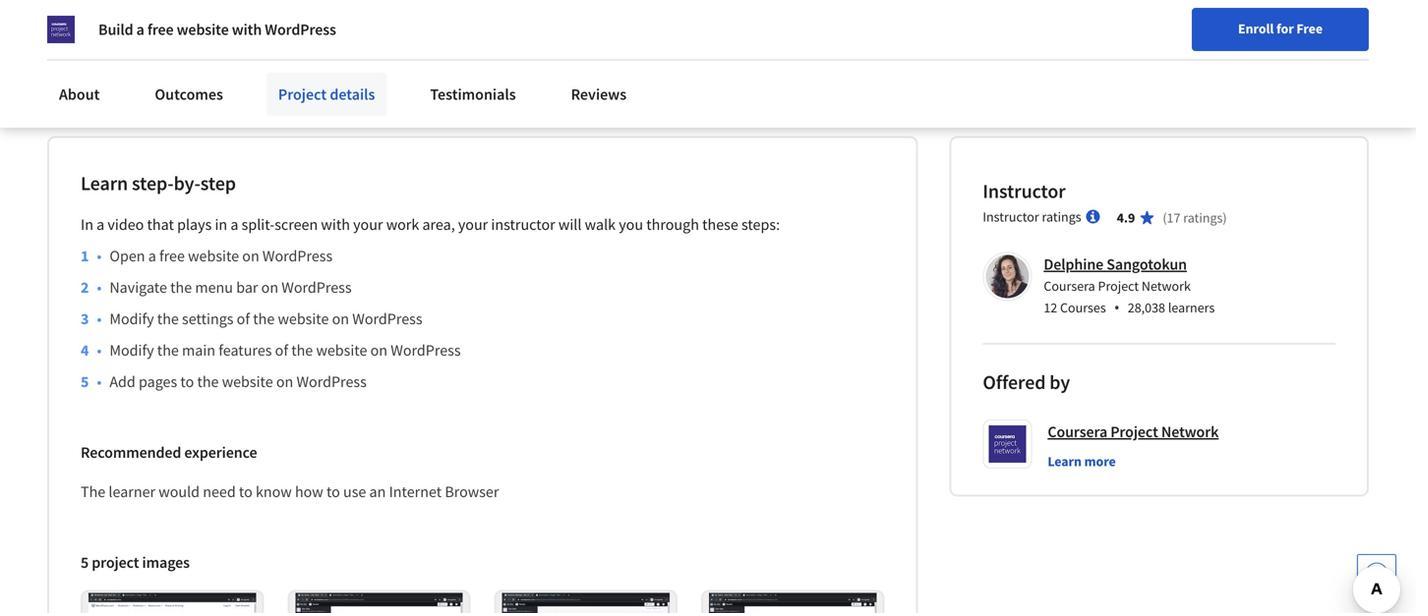Task type: locate. For each thing, give the bounding box(es) containing it.
the
[[170, 278, 192, 298], [157, 309, 179, 329], [253, 309, 275, 329], [157, 341, 179, 361], [291, 341, 313, 361], [197, 372, 219, 392]]

(
[[1163, 209, 1168, 227]]

the up • modify the main features of the website on wordpress
[[253, 309, 275, 329]]

to right pages
[[180, 372, 194, 392]]

use
[[343, 483, 366, 502]]

recommended
[[81, 443, 181, 463]]

project details
[[278, 85, 375, 104]]

split-
[[242, 215, 275, 235]]

with
[[232, 20, 262, 39], [321, 215, 350, 235]]

the left menu
[[170, 278, 192, 298]]

1 vertical spatial project
[[1099, 277, 1140, 295]]

0 vertical spatial with
[[232, 20, 262, 39]]

of right features
[[275, 341, 288, 361]]

1 modify from the top
[[110, 309, 154, 329]]

network inside delphine sangotokun coursera project network 12 courses • 28,038 learners
[[1142, 277, 1191, 295]]

images
[[142, 553, 190, 573]]

2 instructor from the top
[[983, 208, 1040, 226]]

outcomes
[[155, 85, 223, 104]]

1 vertical spatial with
[[321, 215, 350, 235]]

enroll for free button
[[1193, 8, 1370, 51]]

instructor up delphine sangotokun image
[[983, 208, 1040, 226]]

1 vertical spatial network
[[1162, 423, 1219, 442]]

click to expand item image
[[89, 594, 256, 614], [296, 594, 463, 614], [502, 594, 670, 614], [709, 594, 877, 614]]

bar
[[236, 278, 258, 298]]

learn left more
[[1048, 453, 1082, 471]]

learner
[[109, 483, 156, 502]]

4 click to expand item image from the left
[[709, 594, 877, 614]]

a right build
[[136, 20, 144, 39]]

2 click to expand item image from the left
[[296, 594, 463, 614]]

your
[[353, 215, 383, 235], [458, 215, 488, 235]]

coursera image
[[24, 16, 149, 47]]

add
[[110, 372, 136, 392]]

with right screen
[[321, 215, 350, 235]]

features
[[219, 341, 272, 361]]

learn
[[81, 171, 128, 196], [1048, 453, 1082, 471]]

free
[[147, 20, 174, 39], [159, 246, 185, 266]]

1 vertical spatial of
[[275, 341, 288, 361]]

0 horizontal spatial your
[[353, 215, 383, 235]]

of
[[237, 309, 250, 329], [275, 341, 288, 361]]

0 horizontal spatial of
[[237, 309, 250, 329]]

more
[[1085, 453, 1116, 471]]

need
[[203, 483, 236, 502]]

your left 'work'
[[353, 215, 383, 235]]

modify down the navigate
[[110, 309, 154, 329]]

the
[[81, 483, 105, 502]]

to
[[180, 372, 194, 392], [239, 483, 253, 502], [327, 483, 340, 502]]

instructor
[[491, 215, 556, 235]]

0 vertical spatial instructor
[[983, 179, 1066, 204]]

• for • modify the main features of the website on wordpress
[[97, 341, 102, 361]]

instructor
[[983, 179, 1066, 204], [983, 208, 1040, 226]]

0 vertical spatial free
[[147, 20, 174, 39]]

1 vertical spatial coursera
[[1048, 423, 1108, 442]]

1 horizontal spatial with
[[321, 215, 350, 235]]

0 vertical spatial coursera
[[1044, 277, 1096, 295]]

coursera up learn more
[[1048, 423, 1108, 442]]

with up outcomes link
[[232, 20, 262, 39]]

that
[[147, 215, 174, 235]]

1 vertical spatial instructor
[[983, 208, 1040, 226]]

project left details
[[278, 85, 327, 104]]

modify for modify the settings of the website on wordpress
[[110, 309, 154, 329]]

0 vertical spatial learn
[[81, 171, 128, 196]]

website up outcomes
[[177, 20, 229, 39]]

coursera
[[1044, 277, 1096, 295], [1048, 423, 1108, 442]]

by-
[[174, 171, 201, 196]]

you
[[619, 215, 644, 235]]

network
[[1142, 277, 1191, 295], [1162, 423, 1219, 442]]

instructor for instructor ratings
[[983, 208, 1040, 226]]

offered
[[983, 370, 1046, 395]]

1 vertical spatial free
[[159, 246, 185, 266]]

to left use
[[327, 483, 340, 502]]

the down • modify the settings of the website on wordpress
[[291, 341, 313, 361]]

a
[[136, 20, 144, 39], [97, 215, 105, 235], [231, 215, 239, 235], [148, 246, 156, 266]]

website up menu
[[188, 246, 239, 266]]

None search field
[[280, 12, 605, 52]]

5 project images
[[81, 553, 190, 573]]

on
[[242, 246, 259, 266], [261, 278, 279, 298], [332, 309, 349, 329], [371, 341, 388, 361], [276, 372, 293, 392]]

modify for modify the main features of the website on wordpress
[[110, 341, 154, 361]]

1 instructor from the top
[[983, 179, 1066, 204]]

1 vertical spatial modify
[[110, 341, 154, 361]]

ratings up "delphine"
[[1042, 208, 1082, 226]]

coursera down "delphine"
[[1044, 277, 1096, 295]]

delphine sangotokun image
[[986, 255, 1030, 299]]

ratings
[[1042, 208, 1082, 226], [1184, 209, 1223, 227]]

your right area,
[[458, 215, 488, 235]]

free right build
[[147, 20, 174, 39]]

learn inside learn more button
[[1048, 453, 1082, 471]]

these
[[703, 215, 739, 235]]

modify up add
[[110, 341, 154, 361]]

experience
[[184, 443, 257, 463]]

ratings right the 17
[[1184, 209, 1223, 227]]

2 vertical spatial project
[[1111, 423, 1159, 442]]

steps:
[[742, 215, 780, 235]]

2 modify from the top
[[110, 341, 154, 361]]

of up features
[[237, 309, 250, 329]]

1 vertical spatial learn
[[1048, 453, 1082, 471]]

project inside delphine sangotokun coursera project network 12 courses • 28,038 learners
[[1099, 277, 1140, 295]]

3 click to expand item image from the left
[[502, 594, 670, 614]]

menu item
[[1060, 20, 1187, 84]]

1 horizontal spatial learn
[[1048, 453, 1082, 471]]

details
[[330, 85, 375, 104]]

learn up 'in'
[[81, 171, 128, 196]]

•
[[97, 246, 102, 266], [97, 278, 102, 298], [1115, 297, 1120, 318], [97, 309, 102, 329], [97, 341, 102, 361], [97, 372, 102, 392]]

to right need
[[239, 483, 253, 502]]

free
[[1297, 20, 1323, 37]]

0 horizontal spatial with
[[232, 20, 262, 39]]

project down delphine sangotokun link
[[1099, 277, 1140, 295]]

step
[[201, 171, 236, 196]]

project up more
[[1111, 423, 1159, 442]]

project
[[278, 85, 327, 104], [1099, 277, 1140, 295], [1111, 423, 1159, 442]]

0 vertical spatial network
[[1142, 277, 1191, 295]]

0 vertical spatial modify
[[110, 309, 154, 329]]

0 horizontal spatial learn
[[81, 171, 128, 196]]

testimonials link
[[419, 73, 528, 116]]

delphine
[[1044, 255, 1104, 274]]

1 horizontal spatial your
[[458, 215, 488, 235]]

0 horizontal spatial ratings
[[1042, 208, 1082, 226]]

menu
[[195, 278, 233, 298]]

video
[[108, 215, 144, 235]]

will
[[559, 215, 582, 235]]

0 vertical spatial project
[[278, 85, 327, 104]]

28,038
[[1128, 299, 1166, 317]]

instructor up instructor ratings
[[983, 179, 1066, 204]]

internet
[[389, 483, 442, 502]]

free down that on the top left of page
[[159, 246, 185, 266]]

show notifications image
[[1208, 25, 1231, 48]]

less
[[85, 84, 111, 103]]

modify
[[110, 309, 154, 329], [110, 341, 154, 361]]

wordpress
[[265, 20, 336, 39], [263, 246, 333, 266], [282, 278, 352, 298], [352, 309, 423, 329], [391, 341, 461, 361], [297, 372, 367, 392]]



Task type: vqa. For each thing, say whether or not it's contained in the screenshot.
ratings)
no



Task type: describe. For each thing, give the bounding box(es) containing it.
instructor for instructor
[[983, 179, 1066, 204]]

through
[[647, 215, 699, 235]]

learn more
[[1048, 453, 1116, 471]]

1 your from the left
[[353, 215, 383, 235]]

learn for learn more
[[1048, 453, 1082, 471]]

build
[[98, 20, 133, 39]]

delphine sangotokun coursera project network 12 courses • 28,038 learners
[[1044, 255, 1216, 318]]

for
[[1277, 20, 1295, 37]]

reviews link
[[559, 73, 639, 116]]

coursera project network link
[[1048, 420, 1219, 444]]

• add pages to the website on wordpress
[[97, 372, 367, 392]]

0 vertical spatial of
[[237, 309, 250, 329]]

1 horizontal spatial ratings
[[1184, 209, 1223, 227]]

know
[[256, 483, 292, 502]]

• for • add pages to the website on wordpress
[[97, 372, 102, 392]]

• for • navigate the menu bar on wordpress
[[97, 278, 102, 298]]

step-
[[132, 171, 174, 196]]

17
[[1168, 209, 1181, 227]]

1 click to expand item image from the left
[[89, 594, 256, 614]]

pages
[[139, 372, 177, 392]]

the learner would need to know how to use an internet browser
[[81, 483, 499, 502]]

• inside delphine sangotokun coursera project network 12 courses • 28,038 learners
[[1115, 297, 1120, 318]]

in
[[81, 215, 93, 235]]

courses
[[1061, 299, 1107, 317]]

the left 'settings'
[[157, 309, 179, 329]]

enroll
[[1239, 20, 1275, 37]]

• navigate the menu bar on wordpress
[[97, 278, 352, 298]]

website up • modify the main features of the website on wordpress
[[278, 309, 329, 329]]

recommended experience
[[81, 443, 257, 463]]

walk
[[585, 215, 616, 235]]

outcomes link
[[143, 73, 235, 116]]

work
[[386, 215, 419, 235]]

testimonials
[[430, 85, 516, 104]]

sangotokun
[[1107, 255, 1188, 274]]

read
[[47, 84, 82, 103]]

• modify the settings of the website on wordpress
[[97, 309, 423, 329]]

• for • open a free website on wordpress
[[97, 246, 102, 266]]

coursera inside delphine sangotokun coursera project network 12 courses • 28,038 learners
[[1044, 277, 1096, 295]]

screen
[[275, 215, 318, 235]]

website down • modify the settings of the website on wordpress
[[316, 341, 367, 361]]

project
[[92, 553, 139, 573]]

( 17 ratings )
[[1163, 209, 1228, 227]]

• open a free website on wordpress
[[97, 246, 333, 266]]

project details link
[[267, 73, 387, 116]]

coursera project network
[[1048, 423, 1219, 442]]

help center image
[[1366, 563, 1389, 586]]

about link
[[47, 73, 112, 116]]

1 horizontal spatial of
[[275, 341, 288, 361]]

offered by
[[983, 370, 1071, 395]]

settings
[[182, 309, 234, 329]]

area,
[[423, 215, 455, 235]]

0 horizontal spatial to
[[180, 372, 194, 392]]

main
[[182, 341, 216, 361]]

12
[[1044, 299, 1058, 317]]

1 horizontal spatial to
[[239, 483, 253, 502]]

how
[[295, 483, 323, 502]]

the down main
[[197, 372, 219, 392]]

plays
[[177, 215, 212, 235]]

learners
[[1169, 299, 1216, 317]]

2 horizontal spatial to
[[327, 483, 340, 502]]

enroll for free
[[1239, 20, 1323, 37]]

)
[[1223, 209, 1228, 227]]

5
[[81, 553, 89, 573]]

• modify the main features of the website on wordpress
[[97, 341, 461, 361]]

delphine sangotokun link
[[1044, 255, 1188, 274]]

navigate
[[110, 278, 167, 298]]

project inside coursera project network link
[[1111, 423, 1159, 442]]

in
[[215, 215, 227, 235]]

project inside project details link
[[278, 85, 327, 104]]

read less button
[[47, 83, 111, 104]]

website down features
[[222, 372, 273, 392]]

browser
[[445, 483, 499, 502]]

learn for learn step-by-step
[[81, 171, 128, 196]]

learn step-by-step
[[81, 171, 236, 196]]

2 your from the left
[[458, 215, 488, 235]]

4.9
[[1117, 209, 1136, 227]]

learn more button
[[1048, 452, 1116, 472]]

coursera project network image
[[47, 16, 75, 43]]

a right open
[[148, 246, 156, 266]]

• for • modify the settings of the website on wordpress
[[97, 309, 102, 329]]

a right in
[[231, 215, 239, 235]]

by
[[1050, 370, 1071, 395]]

a right 'in'
[[97, 215, 105, 235]]

the left main
[[157, 341, 179, 361]]

about
[[59, 85, 100, 104]]

instructor ratings
[[983, 208, 1082, 226]]

reviews
[[571, 85, 627, 104]]

in a video that plays in a split-screen with your work area, your instructor will walk you through these steps:
[[81, 215, 780, 235]]

read less
[[47, 84, 111, 103]]

an
[[370, 483, 386, 502]]

would
[[159, 483, 200, 502]]

build a free website with wordpress
[[98, 20, 336, 39]]

open
[[110, 246, 145, 266]]



